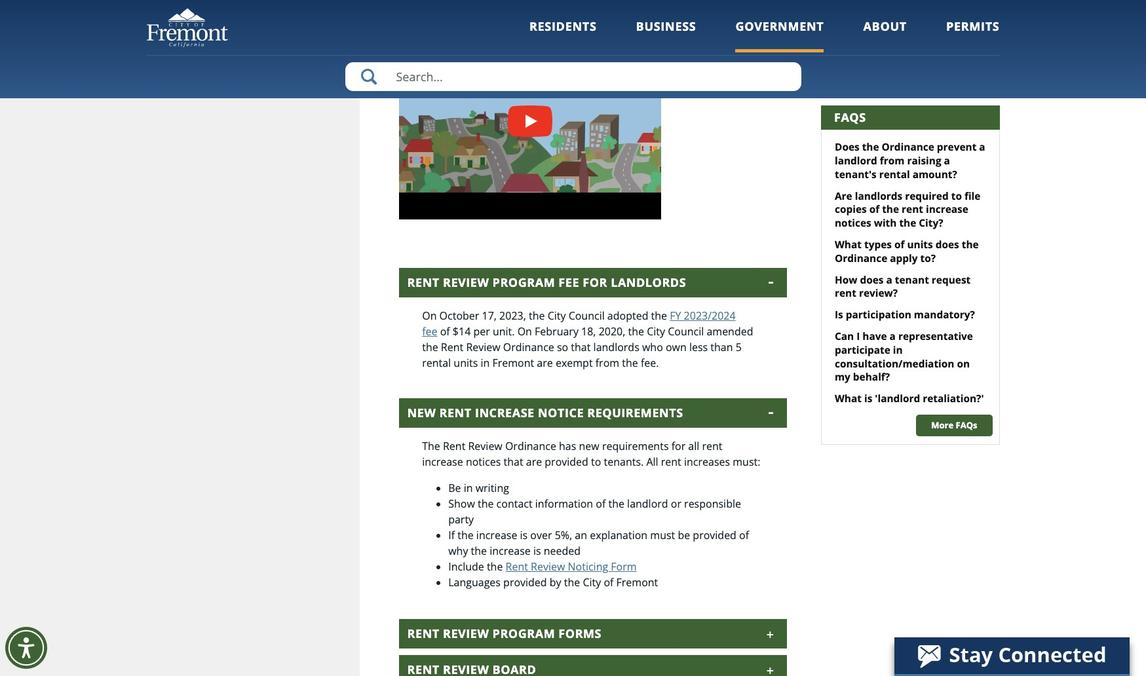 Task type: locate. For each thing, give the bounding box(es) containing it.
increase inside are landlords required to file copies of the rent increase notices with the city?
[[926, 203, 969, 217]]

council inside of $14 per unit. on february 18, 2020, the city council amended the rent review ordinance so that landlords who own less than 5 rental units in fremont are exempt from the fee.
[[668, 325, 704, 339]]

own
[[666, 340, 687, 355]]

the down rent review noticing form link
[[564, 576, 580, 590]]

rent right the with
[[902, 203, 924, 217]]

0 vertical spatial faqs
[[834, 109, 866, 125]]

the right the with
[[900, 216, 917, 230]]

0 vertical spatial from
[[880, 154, 905, 168]]

2023/2024
[[684, 309, 736, 323]]

the
[[862, 140, 879, 154], [882, 203, 899, 217], [900, 216, 917, 230], [962, 238, 979, 252], [529, 309, 545, 323], [651, 309, 667, 323], [628, 325, 644, 339], [422, 340, 438, 355], [622, 356, 638, 370], [478, 497, 494, 511], [609, 497, 625, 511], [458, 528, 474, 543], [471, 544, 487, 559], [487, 560, 503, 574], [564, 576, 580, 590]]

is down over
[[534, 544, 541, 559]]

in right have
[[893, 343, 903, 357]]

that inside of $14 per unit. on february 18, 2020, the city council amended the rent review ordinance so that landlords who own less than 5 rental units in fremont are exempt from the fee.
[[571, 340, 591, 355]]

is down behalf? at right
[[865, 392, 873, 406]]

units down city?
[[907, 238, 933, 252]]

2 horizontal spatial in
[[893, 343, 903, 357]]

units inside of $14 per unit. on february 18, 2020, the city council amended the rent review ordinance so that landlords who own less than 5 rental units in fremont are exempt from the fee.
[[454, 356, 478, 370]]

about
[[864, 18, 907, 34]]

0 vertical spatial notices
[[835, 216, 872, 230]]

is left over
[[520, 528, 528, 543]]

what left types at the right of page
[[835, 238, 862, 252]]

review down per
[[466, 340, 501, 355]]

0 vertical spatial on
[[422, 309, 437, 323]]

a inside how does a tenant request rent review?
[[887, 273, 893, 287]]

0 horizontal spatial city
[[548, 309, 566, 323]]

units down $14
[[454, 356, 478, 370]]

notices
[[835, 216, 872, 230], [466, 455, 501, 469]]

on inside of $14 per unit. on february 18, 2020, the city council amended the rent review ordinance so that landlords who own less than 5 rental units in fremont are exempt from the fee.
[[518, 325, 532, 339]]

ordinance up how on the right top
[[835, 252, 888, 265]]

0 horizontal spatial from
[[596, 356, 619, 370]]

1 horizontal spatial in
[[481, 356, 490, 370]]

all
[[647, 455, 659, 469]]

city
[[548, 309, 566, 323], [647, 325, 665, 339], [583, 576, 601, 590]]

landlords inside of $14 per unit. on february 18, 2020, the city council amended the rent review ordinance so that landlords who own less than 5 rental units in fremont are exempt from the fee.
[[594, 340, 640, 355]]

0 vertical spatial to
[[952, 189, 962, 203]]

2 horizontal spatial city
[[647, 325, 665, 339]]

increase down over
[[490, 544, 531, 559]]

rent right all
[[661, 455, 682, 469]]

provided right be
[[693, 528, 737, 543]]

are
[[537, 356, 553, 370], [526, 455, 542, 469]]

can i have a representative participate in consultation/mediation on my behalf?
[[835, 330, 973, 384]]

that up writing at bottom
[[504, 455, 523, 469]]

that up the exempt
[[571, 340, 591, 355]]

be in writing show the contact information of the landlord or responsible party if the increase is over 5%, an explanation must be provided of why the increase is needed include the rent review noticing form languages provided by the city of fremont
[[448, 481, 749, 590]]

1 horizontal spatial faqs
[[956, 419, 978, 431]]

rent inside the rent review ordinance has new requirements for all rent increase notices that are provided to tenants. all rent increases must:
[[443, 439, 466, 454]]

the right "if"
[[458, 528, 474, 543]]

of $14 per unit. on february 18, 2020, the city council amended the rent review ordinance so that landlords who own less than 5 rental units in fremont are exempt from the fee.
[[422, 325, 753, 370]]

rental up are landlords required to file copies of the rent increase notices with the city? at the top
[[879, 168, 910, 181]]

what for what types of units does the ordinance apply to?
[[835, 238, 862, 252]]

a left tenant
[[887, 273, 893, 287]]

in down per
[[481, 356, 490, 370]]

1 vertical spatial program
[[493, 626, 555, 642]]

to inside are landlords required to file copies of the rent increase notices with the city?
[[952, 189, 962, 203]]

from left raising
[[880, 154, 905, 168]]

0 vertical spatial is
[[865, 392, 873, 406]]

0 horizontal spatial is
[[520, 528, 528, 543]]

is participation mandatory?
[[835, 308, 975, 322]]

in inside 'can i have a representative participate in consultation/mediation on my behalf?'
[[893, 343, 903, 357]]

faqs right more
[[956, 419, 978, 431]]

notices down are
[[835, 216, 872, 230]]

raising
[[907, 154, 942, 168]]

0 vertical spatial landlords
[[855, 189, 903, 203]]

0 vertical spatial rental
[[879, 168, 910, 181]]

rights
[[886, 75, 905, 85]]

1 vertical spatial what
[[835, 392, 862, 406]]

what types of units does the ordinance apply to?
[[835, 238, 979, 265]]

consultation/mediation
[[835, 357, 955, 371]]

1 horizontal spatial landlords
[[855, 189, 903, 203]]

permits
[[946, 18, 1000, 34]]

of down the responsible
[[739, 528, 749, 543]]

behalf?
[[853, 371, 890, 384]]

how rent review works element
[[399, 23, 661, 220]]

1 horizontal spatial to
[[952, 189, 962, 203]]

of right types at the right of page
[[895, 238, 905, 252]]

1 vertical spatial is
[[520, 528, 528, 543]]

provided down has
[[545, 455, 589, 469]]

0 vertical spatial landlord
[[835, 154, 878, 168]]

1 horizontal spatial landlord
[[835, 154, 878, 168]]

landlords up the with
[[855, 189, 903, 203]]

2 program from the top
[[493, 626, 555, 642]]

0 horizontal spatial council
[[569, 309, 605, 323]]

of down form
[[604, 576, 614, 590]]

1 vertical spatial to
[[591, 455, 601, 469]]

of right the copies in the right of the page
[[870, 203, 880, 217]]

program up 2023,
[[493, 275, 555, 290]]

amount?
[[913, 168, 958, 181]]

the right 2023,
[[529, 309, 545, 323]]

how does a tenant request rent review?
[[835, 273, 971, 300]]

5%,
[[555, 528, 572, 543]]

0 horizontal spatial does
[[860, 273, 884, 287]]

fee.
[[641, 356, 659, 370]]

510-733-4945 email
[[832, 5, 875, 24]]

rent
[[902, 203, 924, 217], [835, 287, 857, 300], [702, 439, 723, 454], [661, 455, 682, 469]]

does inside how does a tenant request rent review?
[[860, 273, 884, 287]]

0 horizontal spatial to
[[591, 455, 601, 469]]

city up who
[[647, 325, 665, 339]]

what inside what types of units does the ordinance apply to?
[[835, 238, 862, 252]]

of inside what types of units does the ordinance apply to?
[[895, 238, 905, 252]]

1 vertical spatial council
[[668, 325, 704, 339]]

provided left by
[[503, 576, 547, 590]]

review inside of $14 per unit. on february 18, 2020, the city council amended the rent review ordinance so that landlords who own less than 5 rental units in fremont are exempt from the fee.
[[466, 340, 501, 355]]

1 horizontal spatial on
[[518, 325, 532, 339]]

0 vertical spatial fremont
[[493, 356, 534, 370]]

on down 2023,
[[518, 325, 532, 339]]

quick
[[831, 48, 872, 64]]

landlord-tenant rights and fair housing issues link
[[832, 75, 981, 85]]

city down noticing
[[583, 576, 601, 590]]

2 vertical spatial city
[[583, 576, 601, 590]]

faqs
[[834, 109, 866, 125], [956, 419, 978, 431]]

0 vertical spatial council
[[569, 309, 605, 323]]

notices inside the rent review ordinance has new requirements for all rent increase notices that are provided to tenants. all rent increases must:
[[466, 455, 501, 469]]

apply
[[890, 252, 918, 265]]

1 program from the top
[[493, 275, 555, 290]]

a right raising
[[944, 154, 950, 168]]

0 horizontal spatial rental
[[422, 356, 451, 370]]

1 vertical spatial units
[[454, 356, 478, 370]]

0 horizontal spatial units
[[454, 356, 478, 370]]

1 horizontal spatial city
[[583, 576, 601, 590]]

needed
[[544, 544, 581, 559]]

4945
[[860, 5, 875, 14]]

0 horizontal spatial on
[[422, 309, 437, 323]]

the up explanation
[[609, 497, 625, 511]]

of right fee
[[440, 325, 450, 339]]

faqs up does
[[834, 109, 866, 125]]

show
[[448, 497, 475, 511]]

0 vertical spatial program
[[493, 275, 555, 290]]

review up by
[[531, 560, 565, 574]]

the right does
[[862, 140, 879, 154]]

new
[[407, 405, 436, 421]]

1 horizontal spatial that
[[571, 340, 591, 355]]

rental inside of $14 per unit. on february 18, 2020, the city council amended the rent review ordinance so that landlords who own less than 5 rental units in fremont are exempt from the fee.
[[422, 356, 451, 370]]

rent inside are landlords required to file copies of the rent increase notices with the city?
[[902, 203, 924, 217]]

the down writing at bottom
[[478, 497, 494, 511]]

for left all
[[672, 439, 686, 454]]

0 vertical spatial are
[[537, 356, 553, 370]]

landlord up are
[[835, 154, 878, 168]]

0 horizontal spatial faqs
[[834, 109, 866, 125]]

of inside of $14 per unit. on february 18, 2020, the city council amended the rent review ordinance so that landlords who own less than 5 rental units in fremont are exempt from the fee.
[[440, 325, 450, 339]]

does down city?
[[936, 238, 959, 252]]

0 horizontal spatial that
[[504, 455, 523, 469]]

ordinance down the new rent increase notice requirements
[[505, 439, 556, 454]]

what is 'landlord retaliation?'
[[835, 392, 984, 406]]

representative
[[899, 330, 973, 343]]

that inside the rent review ordinance has new requirements for all rent increase notices that are provided to tenants. all rent increases must:
[[504, 455, 523, 469]]

requirements
[[602, 439, 669, 454]]

1 vertical spatial faqs
[[956, 419, 978, 431]]

increase inside the rent review ordinance has new requirements for all rent increase notices that are provided to tenants. all rent increases must:
[[422, 455, 463, 469]]

and
[[907, 75, 919, 85]]

permits link
[[946, 18, 1000, 52]]

rent
[[407, 275, 440, 290], [441, 340, 464, 355], [440, 405, 472, 421], [443, 439, 466, 454], [506, 560, 528, 574], [407, 626, 440, 642]]

increase down the in the bottom left of the page
[[422, 455, 463, 469]]

landlord inside be in writing show the contact information of the landlord or responsible party if the increase is over 5%, an explanation must be provided of why the increase is needed include the rent review noticing form languages provided by the city of fremont
[[627, 497, 668, 511]]

council
[[569, 309, 605, 323], [668, 325, 704, 339]]

what down the "my"
[[835, 392, 862, 406]]

housing
[[934, 75, 960, 85]]

5
[[736, 340, 742, 355]]

landlord-tenant rights and fair housing issues
[[832, 75, 981, 85]]

1 vertical spatial from
[[596, 356, 619, 370]]

request
[[932, 273, 971, 287]]

in right be
[[464, 481, 473, 496]]

1 what from the top
[[835, 238, 862, 252]]

increases
[[684, 455, 730, 469]]

does
[[936, 238, 959, 252], [860, 273, 884, 287]]

rent up is
[[835, 287, 857, 300]]

form
[[611, 560, 637, 574]]

1 horizontal spatial units
[[907, 238, 933, 252]]

2020,
[[599, 325, 626, 339]]

retaliation?'
[[923, 392, 984, 406]]

1 vertical spatial notices
[[466, 455, 501, 469]]

is
[[865, 392, 873, 406], [520, 528, 528, 543], [534, 544, 541, 559]]

from down '2020,'
[[596, 356, 619, 370]]

does right how on the right top
[[860, 273, 884, 287]]

increase down amount?
[[926, 203, 969, 217]]

a
[[980, 140, 986, 154], [944, 154, 950, 168], [887, 273, 893, 287], [890, 330, 896, 343]]

1 horizontal spatial rental
[[879, 168, 910, 181]]

0 vertical spatial does
[[936, 238, 959, 252]]

0 vertical spatial that
[[571, 340, 591, 355]]

fremont down form
[[617, 576, 658, 590]]

council up own
[[668, 325, 704, 339]]

1 horizontal spatial does
[[936, 238, 959, 252]]

contact
[[497, 497, 533, 511]]

program for fee
[[493, 275, 555, 290]]

fair
[[921, 75, 932, 85]]

0 vertical spatial units
[[907, 238, 933, 252]]

february
[[535, 325, 579, 339]]

1 horizontal spatial for
[[672, 439, 686, 454]]

ordinance inside the rent review ordinance has new requirements for all rent increase notices that are provided to tenants. all rent increases must:
[[505, 439, 556, 454]]

1 horizontal spatial is
[[534, 544, 541, 559]]

0 horizontal spatial in
[[464, 481, 473, 496]]

1 horizontal spatial notices
[[835, 216, 872, 230]]

0 vertical spatial what
[[835, 238, 862, 252]]

are up contact
[[526, 455, 542, 469]]

requirements
[[587, 405, 683, 421]]

are landlords required to file copies of the rent increase notices with the city?
[[835, 189, 981, 230]]

ordinance inside what types of units does the ordinance apply to?
[[835, 252, 888, 265]]

units
[[907, 238, 933, 252], [454, 356, 478, 370]]

the left fy
[[651, 309, 667, 323]]

fee
[[422, 325, 438, 339]]

a right have
[[890, 330, 896, 343]]

city up february
[[548, 309, 566, 323]]

rental inside does the ordinance prevent a landlord from raising a tenant's rental amount?
[[879, 168, 910, 181]]

0 horizontal spatial notices
[[466, 455, 501, 469]]

1 vertical spatial city
[[647, 325, 665, 339]]

ordinance
[[882, 140, 935, 154], [835, 252, 888, 265], [503, 340, 554, 355], [505, 439, 556, 454]]

ordinance inside does the ordinance prevent a landlord from raising a tenant's rental amount?
[[882, 140, 935, 154]]

tenant
[[863, 75, 884, 85]]

the up the request
[[962, 238, 979, 252]]

0 vertical spatial provided
[[545, 455, 589, 469]]

on up fee
[[422, 309, 437, 323]]

increase
[[475, 405, 535, 421]]

2 vertical spatial provided
[[503, 576, 547, 590]]

1 vertical spatial fremont
[[617, 576, 658, 590]]

1 vertical spatial does
[[860, 273, 884, 287]]

review up october
[[443, 275, 489, 290]]

fremont down unit.
[[493, 356, 534, 370]]

1 horizontal spatial from
[[880, 154, 905, 168]]

ordinance up amount?
[[882, 140, 935, 154]]

program for forms
[[493, 626, 555, 642]]

languages
[[448, 576, 501, 590]]

to down the new
[[591, 455, 601, 469]]

ordinance down unit.
[[503, 340, 554, 355]]

1 horizontal spatial council
[[668, 325, 704, 339]]

with
[[874, 216, 897, 230]]

provided inside the rent review ordinance has new requirements for all rent increase notices that are provided to tenants. all rent increases must:
[[545, 455, 589, 469]]

to left file
[[952, 189, 962, 203]]

1 vertical spatial landlord
[[627, 497, 668, 511]]

in inside be in writing show the contact information of the landlord or responsible party if the increase is over 5%, an explanation must be provided of why the increase is needed include the rent review noticing form languages provided by the city of fremont
[[464, 481, 473, 496]]

1 vertical spatial on
[[518, 325, 532, 339]]

1 vertical spatial landlords
[[594, 340, 640, 355]]

council up 18,
[[569, 309, 605, 323]]

of inside are landlords required to file copies of the rent increase notices with the city?
[[870, 203, 880, 217]]

landlord left or
[[627, 497, 668, 511]]

fremont inside of $14 per unit. on february 18, 2020, the city council amended the rent review ordinance so that landlords who own less than 5 rental units in fremont are exempt from the fee.
[[493, 356, 534, 370]]

a right 'prevent' in the right top of the page
[[980, 140, 986, 154]]

2 what from the top
[[835, 392, 862, 406]]

for right fee
[[583, 275, 608, 290]]

0 horizontal spatial landlords
[[594, 340, 640, 355]]

review down increase
[[468, 439, 503, 454]]

1 vertical spatial rental
[[422, 356, 451, 370]]

rent inside of $14 per unit. on february 18, 2020, the city council amended the rent review ordinance so that landlords who own less than 5 rental units in fremont are exempt from the fee.
[[441, 340, 464, 355]]

1 vertical spatial are
[[526, 455, 542, 469]]

exempt
[[556, 356, 593, 370]]

the up "include"
[[471, 544, 487, 559]]

1 horizontal spatial fremont
[[617, 576, 658, 590]]

than
[[711, 340, 733, 355]]

1 vertical spatial for
[[672, 439, 686, 454]]

rental down fee
[[422, 356, 451, 370]]

program left forms
[[493, 626, 555, 642]]

for
[[583, 275, 608, 290], [672, 439, 686, 454]]

increase
[[926, 203, 969, 217], [422, 455, 463, 469], [476, 528, 517, 543], [490, 544, 531, 559]]

from inside of $14 per unit. on february 18, 2020, the city council amended the rent review ordinance so that landlords who own less than 5 rental units in fremont are exempt from the fee.
[[596, 356, 619, 370]]

for inside the rent review ordinance has new requirements for all rent increase notices that are provided to tenants. all rent increases must:
[[672, 439, 686, 454]]

on
[[422, 309, 437, 323], [518, 325, 532, 339]]

0 horizontal spatial landlord
[[627, 497, 668, 511]]

0 horizontal spatial for
[[583, 275, 608, 290]]

are left the exempt
[[537, 356, 553, 370]]

ordinance inside of $14 per unit. on february 18, 2020, the city council amended the rent review ordinance so that landlords who own less than 5 rental units in fremont are exempt from the fee.
[[503, 340, 554, 355]]

tab list
[[399, 268, 788, 676]]

0 horizontal spatial fremont
[[493, 356, 534, 370]]

landlords down '2020,'
[[594, 340, 640, 355]]

in inside of $14 per unit. on february 18, 2020, the city council amended the rent review ordinance so that landlords who own less than 5 rental units in fremont are exempt from the fee.
[[481, 356, 490, 370]]

notices up writing at bottom
[[466, 455, 501, 469]]

does inside what types of units does the ordinance apply to?
[[936, 238, 959, 252]]

1 vertical spatial that
[[504, 455, 523, 469]]

of up explanation
[[596, 497, 606, 511]]

the up types at the right of page
[[882, 203, 899, 217]]

from inside does the ordinance prevent a landlord from raising a tenant's rental amount?
[[880, 154, 905, 168]]



Task type: vqa. For each thing, say whether or not it's contained in the screenshot.
FY
yes



Task type: describe. For each thing, give the bounding box(es) containing it.
510-
[[832, 5, 846, 14]]

rent inside be in writing show the contact information of the landlord or responsible party if the increase is over 5%, an explanation must be provided of why the increase is needed include the rent review noticing form languages provided by the city of fremont
[[506, 560, 528, 574]]

issues
[[962, 75, 981, 85]]

unit.
[[493, 325, 515, 339]]

government link
[[736, 18, 824, 52]]

residents
[[530, 18, 597, 34]]

tab list containing rent review program fee for landlords
[[399, 268, 788, 676]]

stay connected image
[[895, 638, 1129, 674]]

the up the languages
[[487, 560, 503, 574]]

are inside of $14 per unit. on february 18, 2020, the city council amended the rent review ordinance so that landlords who own less than 5 rental units in fremont are exempt from the fee.
[[537, 356, 553, 370]]

rent up increases
[[702, 439, 723, 454]]

$14
[[453, 325, 471, 339]]

rent review program fee for landlords
[[407, 275, 686, 290]]

17,
[[482, 309, 497, 323]]

quick links
[[831, 48, 913, 64]]

government
[[736, 18, 824, 34]]

a inside 'can i have a representative participate in consultation/mediation on my behalf?'
[[890, 330, 896, 343]]

the left fee.
[[622, 356, 638, 370]]

why
[[448, 544, 468, 559]]

city?
[[919, 216, 944, 230]]

file
[[965, 189, 981, 203]]

information
[[535, 497, 593, 511]]

required
[[905, 189, 949, 203]]

forms
[[559, 626, 602, 642]]

faqs inside more faqs link
[[956, 419, 978, 431]]

rent review noticing form link
[[506, 560, 637, 574]]

copies
[[835, 203, 867, 217]]

notice
[[538, 405, 584, 421]]

landlords inside are landlords required to file copies of the rent increase notices with the city?
[[855, 189, 903, 203]]

is
[[835, 308, 843, 322]]

units inside what types of units does the ordinance apply to?
[[907, 238, 933, 252]]

i
[[857, 330, 860, 343]]

increase down contact
[[476, 528, 517, 543]]

adopted
[[608, 309, 649, 323]]

review inside the rent review ordinance has new requirements for all rent increase notices that are provided to tenants. all rent increases must:
[[468, 439, 503, 454]]

how
[[835, 273, 858, 287]]

0 vertical spatial city
[[548, 309, 566, 323]]

types
[[865, 238, 892, 252]]

733-
[[846, 5, 860, 14]]

have
[[863, 330, 887, 343]]

the inside what types of units does the ordinance apply to?
[[962, 238, 979, 252]]

party
[[448, 513, 474, 527]]

email
[[832, 15, 850, 24]]

fremont inside be in writing show the contact information of the landlord or responsible party if the increase is over 5%, an explanation must be provided of why the increase is needed include the rent review noticing form languages provided by the city of fremont
[[617, 576, 658, 590]]

notices inside are landlords required to file copies of the rent increase notices with the city?
[[835, 216, 872, 230]]

2 vertical spatial is
[[534, 544, 541, 559]]

less
[[689, 340, 708, 355]]

2 horizontal spatial is
[[865, 392, 873, 406]]

rent review program forms
[[407, 626, 602, 642]]

review inside be in writing show the contact information of the landlord or responsible party if the increase is over 5%, an explanation must be provided of why the increase is needed include the rent review noticing form languages provided by the city of fremont
[[531, 560, 565, 574]]

Search text field
[[345, 62, 801, 91]]

more
[[932, 419, 954, 431]]

october
[[440, 309, 479, 323]]

fy
[[670, 309, 681, 323]]

writing
[[476, 481, 509, 496]]

participation
[[846, 308, 912, 322]]

so
[[557, 340, 568, 355]]

landlord inside does the ordinance prevent a landlord from raising a tenant's rental amount?
[[835, 154, 878, 168]]

the inside does the ordinance prevent a landlord from raising a tenant's rental amount?
[[862, 140, 879, 154]]

on october 17, 2023, the city council adopted the
[[422, 309, 670, 323]]

does
[[835, 140, 860, 154]]

review down the languages
[[443, 626, 489, 642]]

new rent increase notice requirements
[[407, 405, 683, 421]]

2023,
[[500, 309, 526, 323]]

18,
[[581, 325, 596, 339]]

all
[[688, 439, 700, 454]]

if
[[448, 528, 455, 543]]

review?
[[859, 287, 898, 300]]

can
[[835, 330, 854, 343]]

the rent review ordinance has new requirements for all rent increase notices that are provided to tenants. all rent increases must:
[[422, 439, 761, 469]]

responsible
[[684, 497, 741, 511]]

rent inside how does a tenant request rent review?
[[835, 287, 857, 300]]

the
[[422, 439, 440, 454]]

per
[[474, 325, 490, 339]]

noticing
[[568, 560, 608, 574]]

are inside the rent review ordinance has new requirements for all rent increase notices that are provided to tenants. all rent increases must:
[[526, 455, 542, 469]]

participate
[[835, 343, 891, 357]]

explanation
[[590, 528, 648, 543]]

on
[[957, 357, 970, 371]]

business
[[636, 18, 696, 34]]

what for what is 'landlord retaliation?'
[[835, 392, 862, 406]]

by
[[550, 576, 561, 590]]

be
[[448, 481, 461, 496]]

1 vertical spatial provided
[[693, 528, 737, 543]]

city inside be in writing show the contact information of the landlord or responsible party if the increase is over 5%, an explanation must be provided of why the increase is needed include the rent review noticing form languages provided by the city of fremont
[[583, 576, 601, 590]]

'landlord
[[875, 392, 920, 406]]

fy 2023/2024 fee link
[[422, 309, 736, 339]]

city inside of $14 per unit. on february 18, 2020, the city council amended the rent review ordinance so that landlords who own less than 5 rental units in fremont are exempt from the fee.
[[647, 325, 665, 339]]

0 vertical spatial for
[[583, 275, 608, 290]]

more faqs link
[[917, 415, 993, 436]]

to inside the rent review ordinance has new requirements for all rent increase notices that are provided to tenants. all rent increases must:
[[591, 455, 601, 469]]

business link
[[636, 18, 696, 52]]

the down adopted
[[628, 325, 644, 339]]

landlords
[[611, 275, 686, 290]]

new
[[579, 439, 600, 454]]

tenant
[[895, 273, 929, 287]]

over
[[531, 528, 552, 543]]

fee
[[559, 275, 579, 290]]

my
[[835, 371, 851, 384]]

the down fee
[[422, 340, 438, 355]]

links
[[875, 48, 913, 64]]

about link
[[864, 18, 907, 52]]



